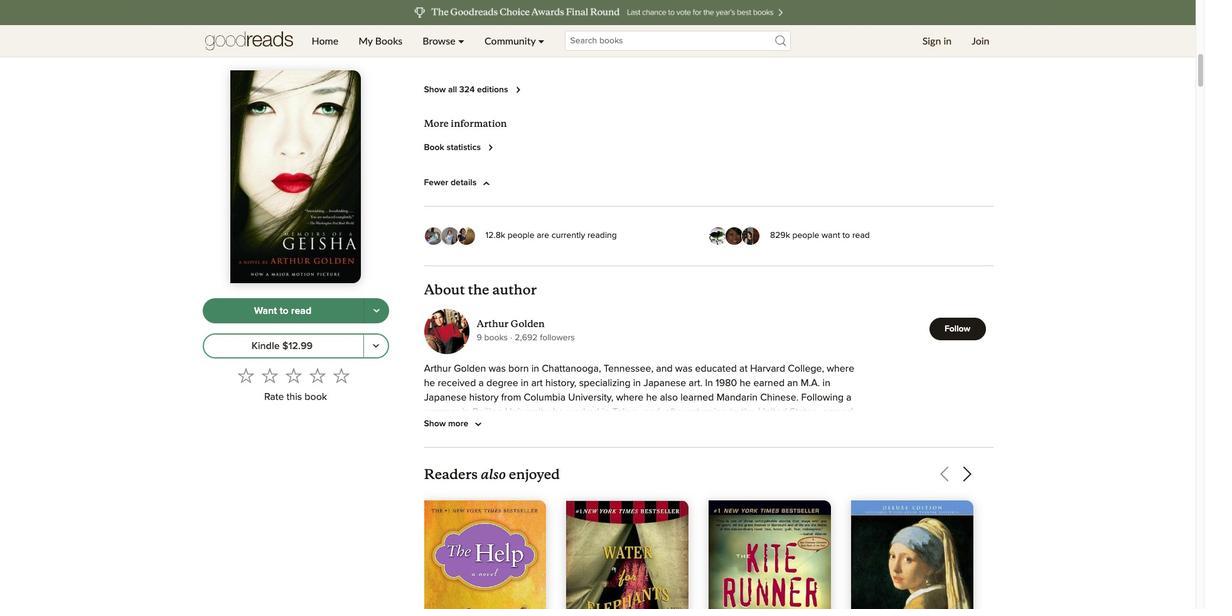 Task type: describe. For each thing, give the bounding box(es) containing it.
columbia
[[524, 392, 566, 402]]

about the author
[[424, 281, 537, 298]]

kindle for kindle edition vintage 1999
[[652, 17, 676, 26]]

book statistics link
[[424, 140, 499, 155]]

in up children.
[[460, 421, 467, 431]]

1 book cover image from the left
[[424, 500, 547, 609]]

he down columbia on the left of the page
[[553, 407, 564, 417]]

vote in the final round of the 2023 goodreads choice awards image
[[141, 0, 1055, 25]]

more information
[[424, 118, 507, 130]]

$12.99
[[282, 341, 313, 351]]

all
[[448, 86, 457, 94]]

large
[[486, 29, 508, 37]]

show more
[[424, 420, 469, 429]]

follow
[[945, 325, 971, 333]]

1 horizontal spatial read
[[853, 231, 870, 240]]

sign in
[[923, 35, 952, 46]]

harvard
[[751, 363, 786, 373]]

united
[[758, 407, 788, 417]]

arthur golden was born in chattanooga, tennessee, and was educated at harvard college, where he received a degree in art history, specializing in japanese art. in 1980 he earned an m.a. in japanese history from columbia university, where he also learned mandarin chinese. following a summer in beijing university, he worked in tokyo, and, after returning to the united states, earned an m.a. in english from boston university. he resides in brookline, massachusetts, with his wife and two children.
[[424, 363, 859, 446]]

▾ for browse ▾
[[458, 35, 465, 46]]

fewer details button
[[424, 176, 494, 191]]

read inside button
[[291, 306, 312, 316]]

12.8k people are currently reading
[[486, 231, 617, 240]]

author
[[493, 281, 537, 298]]

fewer details
[[424, 179, 477, 187]]

browse
[[423, 35, 456, 46]]

9
[[477, 334, 482, 342]]

my
[[359, 35, 373, 46]]

in
[[706, 378, 714, 388]]

degree
[[487, 378, 519, 388]]

house
[[458, 29, 484, 37]]

rate 2 out of 5 image
[[262, 368, 278, 384]]

returning
[[688, 407, 728, 417]]

print
[[424, 40, 442, 49]]

9 books
[[477, 334, 508, 342]]

more
[[448, 420, 469, 429]]

children.
[[443, 436, 481, 446]]

community ▾ link
[[475, 25, 555, 57]]

golden for arthur golden
[[511, 318, 545, 330]]

arthur for arthur golden was born in chattanooga, tennessee, and was educated at harvard college, where he received a degree in art history, specializing in japanese art. in 1980 he earned an m.a. in japanese history from columbia university, where he also learned mandarin chinese. following a summer in beijing university, he worked in tokyo, and, after returning to the united states, earned an m.a. in english from boston university. he resides in brookline, massachusetts, with his wife and two children.
[[424, 363, 452, 373]]

in up following
[[823, 378, 831, 388]]

punto
[[766, 29, 789, 37]]

art.
[[689, 378, 703, 388]]

kindle edition vintage 1999
[[652, 17, 705, 49]]

tennessee,
[[604, 363, 654, 373]]

kindle $12.99 link
[[203, 334, 364, 359]]

829k
[[771, 231, 791, 240]]

chinese.
[[761, 392, 799, 402]]

community
[[485, 35, 536, 46]]

join
[[972, 35, 990, 46]]

resides
[[624, 421, 656, 431]]

wife
[[821, 421, 840, 431]]

rate this book element
[[203, 364, 389, 407]]

paperback for punto
[[766, 17, 807, 26]]

1 2005 from the left
[[424, 40, 445, 49]]

de
[[791, 29, 801, 37]]

history,
[[546, 378, 577, 388]]

readers also enjoyed
[[424, 463, 560, 483]]

people for 829k
[[793, 231, 820, 240]]

kindle $12.99
[[252, 341, 313, 351]]

more
[[424, 118, 449, 130]]

829k people want to read
[[771, 231, 870, 240]]

hardcover random house large print
[[424, 17, 508, 49]]

are
[[537, 231, 550, 240]]

my books link
[[349, 25, 413, 57]]

show for show more
[[424, 420, 446, 429]]

enjoyed
[[509, 466, 560, 483]]

1 horizontal spatial an
[[788, 378, 799, 388]]

1 horizontal spatial japanese
[[644, 378, 687, 388]]

tokyo,
[[613, 407, 641, 417]]

about
[[424, 281, 465, 298]]

states,
[[790, 407, 820, 417]]

book
[[424, 143, 445, 152]]

also inside arthur golden was born in chattanooga, tennessee, and was educated at harvard college, where he received a degree in art history, specializing in japanese art. in 1980 he earned an m.a. in japanese history from columbia university, where he also learned mandarin chinese. following a summer in beijing university, he worked in tokyo, and, after returning to the united states, earned an m.a. in english from boston university. he resides in brookline, massachusetts, with his wife and two children.
[[660, 392, 678, 402]]

the inside arthur golden was born in chattanooga, tennessee, and was educated at harvard college, where he received a degree in art history, specializing in japanese art. in 1980 he earned an m.a. in japanese history from columbia university, where he also learned mandarin chinese. following a summer in beijing university, he worked in tokyo, and, after returning to the united states, earned an m.a. in english from boston university. he resides in brookline, massachusetts, with his wife and two children.
[[742, 407, 756, 417]]

rate 5 out of 5 image
[[333, 368, 350, 384]]

statistics
[[447, 143, 481, 152]]

he down the "at"
[[740, 378, 751, 388]]

readers
[[424, 466, 478, 483]]

paperback punto de lectura 2005
[[766, 17, 832, 49]]

arthur golden
[[477, 318, 545, 330]]

3 book cover image from the left
[[709, 500, 831, 609]]

books
[[484, 334, 508, 342]]

with
[[786, 421, 804, 431]]

want
[[822, 231, 841, 240]]

received
[[438, 378, 476, 388]]

home link
[[302, 25, 349, 57]]

profile image for arthur golden. image
[[424, 309, 469, 354]]

english
[[470, 421, 502, 431]]

want to read button
[[203, 299, 364, 324]]

show all 324 editions
[[424, 86, 508, 94]]

rate 4 out of 5 image
[[310, 368, 326, 384]]

rate this book
[[264, 392, 327, 402]]

my books
[[359, 35, 403, 46]]

community ▾
[[485, 35, 545, 46]]

in down tennessee,
[[634, 378, 641, 388]]

in down 'and,'
[[658, 421, 666, 431]]

he
[[608, 421, 621, 431]]

paperback tea
[[880, 17, 921, 37]]

brookline,
[[669, 421, 713, 431]]

college,
[[788, 363, 825, 373]]

324
[[460, 86, 475, 94]]

0 horizontal spatial university,
[[505, 407, 551, 417]]

learned
[[681, 392, 714, 402]]

0 horizontal spatial a
[[479, 378, 484, 388]]



Task type: vqa. For each thing, say whether or not it's contained in the screenshot.
The Find to the top
no



Task type: locate. For each thing, give the bounding box(es) containing it.
was up degree
[[489, 363, 506, 373]]

rate 3 out of 5 image
[[286, 368, 302, 384]]

1 horizontal spatial was
[[676, 363, 693, 373]]

0 horizontal spatial the
[[468, 281, 490, 298]]

in up more
[[462, 407, 470, 417]]

home image
[[205, 25, 293, 57]]

university,
[[569, 392, 614, 402], [505, 407, 551, 417]]

paperback inside paperback punto de lectura 2005
[[766, 17, 807, 26]]

2 horizontal spatial paperback
[[880, 17, 921, 26]]

2 1999 from the left
[[652, 40, 671, 49]]

golden up received
[[454, 363, 486, 373]]

arthur up 9 books
[[477, 318, 509, 330]]

0 horizontal spatial where
[[616, 392, 644, 402]]

2 ▾ from the left
[[538, 35, 545, 46]]

0 horizontal spatial vintage
[[538, 29, 568, 37]]

beijing
[[473, 407, 503, 417]]

1 vertical spatial where
[[616, 392, 644, 402]]

1980
[[716, 378, 738, 388]]

0 horizontal spatial read
[[291, 306, 312, 316]]

paperback up community ▾
[[538, 17, 579, 26]]

▾ right browse
[[458, 35, 465, 46]]

1 people from the left
[[508, 231, 535, 240]]

kindle up the search by book title or isbn text field
[[652, 17, 676, 26]]

was up art.
[[676, 363, 693, 373]]

paperback for tea
[[880, 17, 921, 26]]

0 horizontal spatial also
[[481, 463, 506, 483]]

earned down harvard
[[754, 378, 785, 388]]

he up 'and,'
[[647, 392, 658, 402]]

1 ▾ from the left
[[458, 35, 465, 46]]

0 horizontal spatial earned
[[754, 378, 785, 388]]

educated
[[696, 363, 737, 373]]

0 vertical spatial read
[[853, 231, 870, 240]]

1 horizontal spatial vintage
[[652, 29, 682, 37]]

and right tennessee,
[[656, 363, 673, 373]]

in right sign
[[944, 35, 952, 46]]

2 show from the top
[[424, 420, 446, 429]]

to inside arthur golden was born in chattanooga, tennessee, and was educated at harvard college, where he received a degree in art history, specializing in japanese art. in 1980 he earned an m.a. in japanese history from columbia university, where he also learned mandarin chinese. following a summer in beijing university, he worked in tokyo, and, after returning to the united states, earned an m.a. in english from boston university. he resides in brookline, massachusetts, with his wife and two children.
[[730, 407, 739, 417]]

1 horizontal spatial a
[[847, 392, 852, 402]]

an
[[788, 378, 799, 388], [424, 421, 435, 431]]

history
[[470, 392, 499, 402]]

1 was from the left
[[489, 363, 506, 373]]

kindle up rate 2 out of 5 "image" at the left of the page
[[252, 341, 280, 351]]

sign
[[923, 35, 942, 46]]

to inside button
[[280, 306, 289, 316]]

1 vertical spatial from
[[504, 421, 524, 431]]

0 horizontal spatial 1999
[[538, 40, 557, 49]]

1 horizontal spatial university,
[[569, 392, 614, 402]]

vintage right community at the left top of the page
[[538, 29, 568, 37]]

1 horizontal spatial 2005
[[766, 40, 787, 49]]

1 horizontal spatial earned
[[822, 407, 854, 417]]

lectura
[[803, 29, 832, 37]]

1 horizontal spatial paperback
[[766, 17, 807, 26]]

1 horizontal spatial people
[[793, 231, 820, 240]]

where
[[827, 363, 855, 373], [616, 392, 644, 402]]

0 horizontal spatial kindle
[[252, 341, 280, 351]]

▾
[[458, 35, 465, 46], [538, 35, 545, 46]]

boston
[[527, 421, 558, 431]]

1 vertical spatial also
[[481, 463, 506, 483]]

1999 inside paperback vintage 1999
[[538, 40, 557, 49]]

2 people from the left
[[793, 231, 820, 240]]

kindle inside kindle edition vintage 1999
[[652, 17, 676, 26]]

1 vertical spatial and
[[842, 421, 859, 431]]

0 vertical spatial university,
[[569, 392, 614, 402]]

a up history
[[479, 378, 484, 388]]

2 vintage from the left
[[652, 29, 682, 37]]

paperback
[[538, 17, 579, 26], [766, 17, 807, 26], [880, 17, 921, 26]]

0 horizontal spatial to
[[280, 306, 289, 316]]

from down degree
[[502, 392, 522, 402]]

earned up wife
[[822, 407, 854, 417]]

in up the he
[[602, 407, 610, 417]]

1 vertical spatial kindle
[[252, 341, 280, 351]]

4 book cover image from the left
[[851, 500, 974, 609]]

Search by book title or ISBN text field
[[565, 31, 791, 51]]

the right about
[[468, 281, 490, 298]]

m.a. down summer on the bottom
[[438, 421, 457, 431]]

0 vertical spatial and
[[656, 363, 673, 373]]

where up following
[[827, 363, 855, 373]]

2 horizontal spatial to
[[843, 231, 851, 240]]

0 horizontal spatial was
[[489, 363, 506, 373]]

want
[[254, 306, 277, 316]]

following
[[802, 392, 844, 402]]

0 vertical spatial m.a.
[[801, 378, 821, 388]]

editions
[[477, 86, 508, 94]]

0 vertical spatial kindle
[[652, 17, 676, 26]]

summer
[[424, 407, 460, 417]]

vintage inside paperback vintage 1999
[[538, 29, 568, 37]]

university, up "boston"
[[505, 407, 551, 417]]

follow button
[[930, 318, 986, 340]]

0 horizontal spatial golden
[[454, 363, 486, 373]]

was
[[489, 363, 506, 373], [676, 363, 693, 373]]

0 vertical spatial to
[[843, 231, 851, 240]]

book statistics
[[424, 143, 481, 152]]

0 horizontal spatial and
[[656, 363, 673, 373]]

also left enjoyed
[[481, 463, 506, 483]]

university.
[[561, 421, 606, 431]]

japanese up the after
[[644, 378, 687, 388]]

in up 'art'
[[532, 363, 540, 373]]

university, up worked
[[569, 392, 614, 402]]

worked
[[567, 407, 600, 417]]

paperback for vintage
[[538, 17, 579, 26]]

1 horizontal spatial golden
[[511, 318, 545, 330]]

1 vertical spatial arthur
[[424, 363, 452, 373]]

book cover image
[[424, 500, 547, 609], [567, 500, 689, 609], [709, 500, 831, 609], [851, 500, 974, 609]]

0 horizontal spatial 2005
[[424, 40, 445, 49]]

▾ for community ▾
[[538, 35, 545, 46]]

0 vertical spatial earned
[[754, 378, 785, 388]]

1 vertical spatial the
[[742, 407, 756, 417]]

0 horizontal spatial m.a.
[[438, 421, 457, 431]]

japanese up summer on the bottom
[[424, 392, 467, 402]]

show for show all 324 editions
[[424, 86, 446, 94]]

2 2005 from the left
[[766, 40, 787, 49]]

2 vertical spatial to
[[730, 407, 739, 417]]

join link
[[962, 25, 1000, 57]]

1 horizontal spatial m.a.
[[801, 378, 821, 388]]

golden for arthur golden was born in chattanooga, tennessee, and was educated at harvard college, where he received a degree in art history, specializing in japanese art. in 1980 he earned an m.a. in japanese history from columbia university, where he also learned mandarin chinese. following a summer in beijing university, he worked in tokyo, and, after returning to the united states, earned an m.a. in english from boston university. he resides in brookline, massachusetts, with his wife and two children.
[[454, 363, 486, 373]]

after
[[665, 407, 685, 417]]

golden up "2,692"
[[511, 318, 545, 330]]

0 horizontal spatial arthur
[[424, 363, 452, 373]]

in
[[944, 35, 952, 46], [532, 363, 540, 373], [521, 378, 529, 388], [634, 378, 641, 388], [823, 378, 831, 388], [462, 407, 470, 417], [602, 407, 610, 417], [460, 421, 467, 431], [658, 421, 666, 431]]

browse ▾
[[423, 35, 465, 46]]

home
[[312, 35, 339, 46]]

reading
[[588, 231, 617, 240]]

art
[[532, 378, 543, 388]]

book
[[305, 392, 327, 402]]

and,
[[644, 407, 663, 417]]

2005 inside paperback punto de lectura 2005
[[766, 40, 787, 49]]

show left all
[[424, 86, 446, 94]]

1 horizontal spatial where
[[827, 363, 855, 373]]

followers
[[540, 334, 575, 342]]

fewer
[[424, 179, 449, 187]]

1 paperback from the left
[[538, 17, 579, 26]]

read
[[853, 231, 870, 240], [291, 306, 312, 316]]

1 horizontal spatial kindle
[[652, 17, 676, 26]]

1 vertical spatial read
[[291, 306, 312, 316]]

read right want
[[853, 231, 870, 240]]

random
[[424, 29, 456, 37]]

1 vintage from the left
[[538, 29, 568, 37]]

edition
[[678, 17, 705, 26]]

in inside sign in link
[[944, 35, 952, 46]]

vintage down edition
[[652, 29, 682, 37]]

from
[[502, 392, 522, 402], [504, 421, 524, 431]]

show more button
[[424, 417, 486, 432]]

1999 inside kindle edition vintage 1999
[[652, 40, 671, 49]]

1 vertical spatial golden
[[454, 363, 486, 373]]

rate 1 out of 5 image
[[238, 368, 254, 384]]

from left "boston"
[[504, 421, 524, 431]]

tea
[[880, 29, 896, 37]]

where up tokyo,
[[616, 392, 644, 402]]

golden
[[511, 318, 545, 330], [454, 363, 486, 373]]

0 vertical spatial a
[[479, 378, 484, 388]]

1 horizontal spatial ▾
[[538, 35, 545, 46]]

1 show from the top
[[424, 86, 446, 94]]

0 vertical spatial from
[[502, 392, 522, 402]]

1 vertical spatial a
[[847, 392, 852, 402]]

2005 down random
[[424, 40, 445, 49]]

rate
[[264, 392, 284, 402]]

1 vertical spatial japanese
[[424, 392, 467, 402]]

also up the after
[[660, 392, 678, 402]]

hardcover
[[424, 17, 465, 26]]

3 paperback from the left
[[880, 17, 921, 26]]

paperback vintage 1999
[[538, 17, 579, 49]]

at
[[740, 363, 748, 373]]

0 horizontal spatial people
[[508, 231, 535, 240]]

golden inside arthur golden was born in chattanooga, tennessee, and was educated at harvard college, where he received a degree in art history, specializing in japanese art. in 1980 he earned an m.a. in japanese history from columbia university, where he also learned mandarin chinese. following a summer in beijing university, he worked in tokyo, and, after returning to the united states, earned an m.a. in english from boston university. he resides in brookline, massachusetts, with his wife and two children.
[[454, 363, 486, 373]]

mandarin
[[717, 392, 758, 402]]

people left are
[[508, 231, 535, 240]]

and right wife
[[842, 421, 859, 431]]

an up chinese.
[[788, 378, 799, 388]]

0 vertical spatial japanese
[[644, 378, 687, 388]]

1 horizontal spatial to
[[730, 407, 739, 417]]

currently
[[552, 231, 586, 240]]

people left want
[[793, 231, 820, 240]]

the up massachusetts,
[[742, 407, 756, 417]]

details
[[451, 179, 477, 187]]

in left 'art'
[[521, 378, 529, 388]]

show down summer on the bottom
[[424, 420, 446, 429]]

2,692 followers
[[515, 334, 575, 342]]

1 1999 from the left
[[538, 40, 557, 49]]

show inside 'button'
[[424, 420, 446, 429]]

0 horizontal spatial japanese
[[424, 392, 467, 402]]

0 vertical spatial arthur
[[477, 318, 509, 330]]

information
[[451, 118, 507, 130]]

1 vertical spatial to
[[280, 306, 289, 316]]

2 paperback from the left
[[766, 17, 807, 26]]

1 horizontal spatial the
[[742, 407, 756, 417]]

show all 324 editions link
[[424, 83, 526, 98]]

rating 0 out of 5 group
[[234, 364, 354, 388]]

0 horizontal spatial an
[[424, 421, 435, 431]]

1 horizontal spatial arthur
[[477, 318, 509, 330]]

0 horizontal spatial ▾
[[458, 35, 465, 46]]

and
[[656, 363, 673, 373], [842, 421, 859, 431]]

1 horizontal spatial and
[[842, 421, 859, 431]]

1 vertical spatial an
[[424, 421, 435, 431]]

0 vertical spatial the
[[468, 281, 490, 298]]

0 vertical spatial golden
[[511, 318, 545, 330]]

2 book cover image from the left
[[567, 500, 689, 609]]

paperback up tea
[[880, 17, 921, 26]]

arthur golden link
[[477, 318, 575, 330]]

0 vertical spatial also
[[660, 392, 678, 402]]

1 vertical spatial m.a.
[[438, 421, 457, 431]]

people for 12.8k
[[508, 231, 535, 240]]

read up $12.99 at left
[[291, 306, 312, 316]]

a right following
[[847, 392, 852, 402]]

0 vertical spatial an
[[788, 378, 799, 388]]

1 vertical spatial show
[[424, 420, 446, 429]]

2 was from the left
[[676, 363, 693, 373]]

1 horizontal spatial also
[[660, 392, 678, 402]]

vintage inside kindle edition vintage 1999
[[652, 29, 682, 37]]

None search field
[[555, 31, 801, 51]]

he left received
[[424, 378, 435, 388]]

m.a. down college,
[[801, 378, 821, 388]]

an up two
[[424, 421, 435, 431]]

0 horizontal spatial paperback
[[538, 17, 579, 26]]

arthur inside arthur golden was born in chattanooga, tennessee, and was educated at harvard college, where he received a degree in art history, specializing in japanese art. in 1980 he earned an m.a. in japanese history from columbia university, where he also learned mandarin chinese. following a summer in beijing university, he worked in tokyo, and, after returning to the united states, earned an m.a. in english from boston university. he resides in brookline, massachusetts, with his wife and two children.
[[424, 363, 452, 373]]

2005 down punto
[[766, 40, 787, 49]]

kindle for kindle $12.99
[[252, 341, 280, 351]]

arthur up received
[[424, 363, 452, 373]]

0 vertical spatial show
[[424, 86, 446, 94]]

paperback up de
[[766, 17, 807, 26]]

this
[[287, 392, 302, 402]]

people
[[508, 231, 535, 240], [793, 231, 820, 240]]

1 vertical spatial university,
[[505, 407, 551, 417]]

0 vertical spatial where
[[827, 363, 855, 373]]

1 horizontal spatial 1999
[[652, 40, 671, 49]]

▾ right community at the left top of the page
[[538, 35, 545, 46]]

two
[[424, 436, 440, 446]]

1 vertical spatial earned
[[822, 407, 854, 417]]

kindle
[[652, 17, 676, 26], [252, 341, 280, 351]]

specializing
[[579, 378, 631, 388]]

arthur for arthur golden
[[477, 318, 509, 330]]

want to read
[[254, 306, 312, 316]]

arthur
[[477, 318, 509, 330], [424, 363, 452, 373]]



